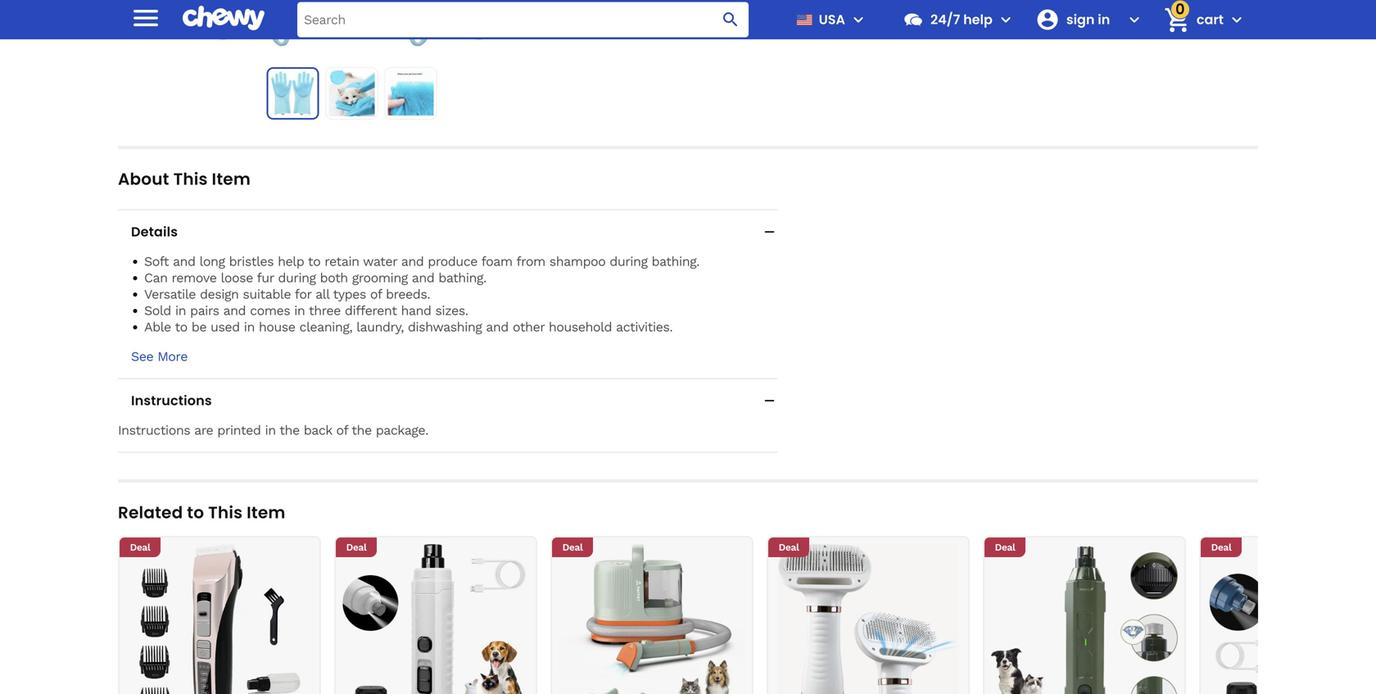 Task type: locate. For each thing, give the bounding box(es) containing it.
help up for
[[278, 254, 304, 269]]

in
[[1098, 10, 1111, 29]]

during up for
[[278, 270, 316, 286]]

fur
[[257, 270, 274, 286]]

fido fave dog grooming hair dryer with slicker brush, white, medium image
[[775, 544, 962, 694]]

cart
[[1197, 10, 1225, 29]]

1 vertical spatial instructions
[[118, 423, 190, 438]]

1 horizontal spatial menu image
[[849, 10, 869, 30]]

1 horizontal spatial during
[[610, 254, 648, 269]]

retain
[[325, 254, 359, 269]]

water
[[363, 254, 397, 269]]

the left back
[[280, 423, 300, 438]]

breeds.
[[386, 286, 430, 302]]

2 deal from the left
[[346, 542, 367, 553]]

of right back
[[336, 423, 348, 438]]

and left other
[[486, 319, 509, 335]]

menu image right 'usa'
[[849, 10, 869, 30]]

6 deal from the left
[[1212, 542, 1232, 553]]

submit search image
[[721, 10, 741, 30]]

about this item
[[118, 168, 251, 191]]

4 deal from the left
[[779, 542, 799, 553]]

cart link
[[1158, 0, 1225, 39]]

this right related
[[208, 501, 243, 524]]

to left be
[[175, 319, 188, 335]]

0 horizontal spatial help
[[278, 254, 304, 269]]

Search text field
[[298, 2, 749, 37]]

pet republique long sleeve silicone bathing gloves with foam scrubbing bristles for dogs & cats, medium slide 1 of 3 image
[[194, 0, 510, 46], [271, 71, 315, 116]]

1 vertical spatial during
[[278, 270, 316, 286]]

the left 'package.'
[[352, 423, 372, 438]]

and up the breeds.
[[412, 270, 435, 286]]

0 vertical spatial instructions
[[131, 391, 212, 410]]

menu image left chewy home image
[[129, 1, 162, 34]]

are
[[194, 423, 213, 438]]

0 vertical spatial this
[[173, 168, 208, 191]]

3 deal from the left
[[563, 542, 583, 553]]

and up 'remove'
[[173, 254, 195, 269]]

1 vertical spatial of
[[336, 423, 348, 438]]

of inside soft and long bristles help to retain water and produce foam from shampoo during bathing. can remove loose fur during both grooming and bathing. versatile design suitable for all types of breeds. sold in pairs and comes in three different hand sizes. able to be used in house cleaning, laundry, dishwashing and other household activities.
[[370, 286, 382, 302]]

both
[[320, 270, 348, 286]]

in
[[175, 303, 186, 318], [294, 303, 305, 318], [244, 319, 255, 335], [265, 423, 276, 438]]

bathing. up activities.
[[652, 254, 700, 269]]

patpet p730 removable blade dog & cat hair grooming clipper, rose gold image
[[126, 544, 313, 694]]

list
[[267, 67, 437, 120], [118, 536, 1377, 694]]

this right about
[[173, 168, 208, 191]]

to right related
[[187, 501, 204, 524]]

all
[[316, 286, 329, 302]]

pet republique long sleeve silicone bathing gloves with foam scrubbing bristles for dogs & cats, medium slide 1 of 3 image left pet republique long sleeve silicone bathing gloves with foam scrubbing bristles for dogs & cats, medium slide 2 of 3
[[271, 71, 315, 116]]

1 horizontal spatial bathing.
[[652, 254, 700, 269]]

remove
[[172, 270, 217, 286]]

deal for patpet n60 6-speed electric rechargeable cat & dog nail grinder, army green image
[[995, 542, 1016, 553]]

during right the shampoo
[[610, 254, 648, 269]]

laundry,
[[357, 319, 404, 335]]

instructions are printed in the back of the package.
[[118, 423, 429, 438]]

deal
[[130, 542, 150, 553], [346, 542, 367, 553], [563, 542, 583, 553], [779, 542, 799, 553], [995, 542, 1016, 553], [1212, 542, 1232, 553]]

5 deal from the left
[[995, 542, 1016, 553]]

2 vertical spatial to
[[187, 501, 204, 524]]

usa
[[819, 10, 846, 29]]

to
[[308, 254, 321, 269], [175, 319, 188, 335], [187, 501, 204, 524]]

grooming
[[352, 270, 408, 286]]

this
[[173, 168, 208, 191], [208, 501, 243, 524]]

0 horizontal spatial of
[[336, 423, 348, 438]]

can
[[144, 270, 168, 286]]

patpet 2 led quiet medium & large dog & cat nail grinder image
[[343, 544, 529, 694]]

to up both
[[308, 254, 321, 269]]

24/7 help link
[[897, 0, 993, 39]]

0 horizontal spatial the
[[280, 423, 300, 438]]

item
[[212, 168, 251, 191], [247, 501, 286, 524]]

items image
[[1163, 5, 1192, 34]]

bathing.
[[652, 254, 700, 269], [439, 270, 487, 286]]

instructions up are
[[131, 391, 212, 410]]

about
[[118, 168, 169, 191]]

in down versatile
[[175, 303, 186, 318]]

1 horizontal spatial the
[[352, 423, 372, 438]]

related to this item
[[118, 501, 286, 524]]

1 vertical spatial list
[[118, 536, 1377, 694]]

0 vertical spatial item
[[212, 168, 251, 191]]

1 horizontal spatial of
[[370, 286, 382, 302]]

instructions
[[131, 391, 212, 410], [118, 423, 190, 438]]

1 vertical spatial help
[[278, 254, 304, 269]]

of
[[370, 286, 382, 302], [336, 423, 348, 438]]

1 vertical spatial bathing.
[[439, 270, 487, 286]]

and
[[173, 254, 195, 269], [401, 254, 424, 269], [412, 270, 435, 286], [223, 303, 246, 318], [486, 319, 509, 335]]

deal for patpet p730 removable blade dog & cat hair grooming clipper, rose gold image
[[130, 542, 150, 553]]

during
[[610, 254, 648, 269], [278, 270, 316, 286]]

of down grooming on the left top
[[370, 286, 382, 302]]

versatile
[[144, 286, 196, 302]]

used
[[211, 319, 240, 335]]

package.
[[376, 423, 429, 438]]

help
[[964, 10, 993, 29], [278, 254, 304, 269]]

menu image
[[129, 1, 162, 34], [849, 10, 869, 30]]

back
[[304, 423, 332, 438]]

0 horizontal spatial menu image
[[129, 1, 162, 34]]

1 vertical spatial pet republique long sleeve silicone bathing gloves with foam scrubbing bristles for dogs & cats, medium slide 1 of 3 image
[[271, 71, 315, 116]]

help left help menu image
[[964, 10, 993, 29]]

instructions left are
[[118, 423, 190, 438]]

house
[[259, 319, 295, 335]]

the
[[280, 423, 300, 438], [352, 423, 372, 438]]

0 vertical spatial of
[[370, 286, 382, 302]]

24/7 help
[[931, 10, 993, 29]]

and up used
[[223, 303, 246, 318]]

1 deal from the left
[[130, 542, 150, 553]]

design
[[200, 286, 239, 302]]

soft and long bristles help to retain water and produce foam from shampoo during bathing. can remove loose fur during both grooming and bathing. versatile design suitable for all types of breeds. sold in pairs and comes in three different hand sizes. able to be used in house cleaning, laundry, dishwashing and other household activities.
[[144, 254, 700, 335]]

bathing. down produce
[[439, 270, 487, 286]]

1 horizontal spatial help
[[964, 10, 993, 29]]

different
[[345, 303, 397, 318]]

pet republique long sleeve silicone bathing gloves with foam scrubbing bristles for dogs & cats, medium slide 1 of 3 image up pet republique long sleeve silicone bathing gloves with foam scrubbing bristles for dogs & cats, medium slide 2 of 3
[[194, 0, 510, 46]]

1 vertical spatial this
[[208, 501, 243, 524]]

related
[[118, 501, 183, 524]]

in right printed
[[265, 423, 276, 438]]

account menu image
[[1125, 10, 1145, 30]]

1 vertical spatial to
[[175, 319, 188, 335]]

0 horizontal spatial this
[[173, 168, 208, 191]]



Task type: vqa. For each thing, say whether or not it's contained in the screenshot.
Cart's The To
no



Task type: describe. For each thing, give the bounding box(es) containing it.
patpet kg01 dog & cat grooming vacuum cleaner with 6 prevent grooming tools image
[[559, 544, 746, 694]]

from
[[517, 254, 546, 269]]

three
[[309, 303, 341, 318]]

comes
[[250, 303, 290, 318]]

suitable
[[243, 286, 291, 302]]

more
[[158, 349, 188, 364]]

cart menu image
[[1228, 10, 1247, 30]]

sign in
[[1067, 10, 1111, 29]]

1 vertical spatial item
[[247, 501, 286, 524]]

2 the from the left
[[352, 423, 372, 438]]

0 horizontal spatial during
[[278, 270, 316, 286]]

foam
[[482, 254, 513, 269]]

instructions for instructions
[[131, 391, 212, 410]]

0 vertical spatial pet republique long sleeve silicone bathing gloves with foam scrubbing bristles for dogs & cats, medium slide 1 of 3 image
[[194, 0, 510, 46]]

help inside soft and long bristles help to retain water and produce foam from shampoo during bathing. can remove loose fur during both grooming and bathing. versatile design suitable for all types of breeds. sold in pairs and comes in three different hand sizes. able to be used in house cleaning, laundry, dishwashing and other household activities.
[[278, 254, 304, 269]]

be
[[192, 319, 207, 335]]

pet republique long sleeve silicone bathing gloves with foam scrubbing bristles for dogs & cats, medium slide 1 of 3 image inside list
[[271, 71, 315, 116]]

types
[[333, 286, 366, 302]]

sign in link
[[1029, 0, 1122, 39]]

other
[[513, 319, 545, 335]]

shampoo
[[550, 254, 606, 269]]

produce
[[428, 254, 478, 269]]

loose
[[221, 270, 253, 286]]

for
[[295, 286, 312, 302]]

soft
[[144, 254, 169, 269]]

sizes.
[[436, 303, 468, 318]]

long
[[200, 254, 225, 269]]

1 horizontal spatial this
[[208, 501, 243, 524]]

household
[[549, 319, 612, 335]]

instructions for instructions are printed in the back of the package.
[[118, 423, 190, 438]]

details image
[[762, 224, 778, 240]]

dishwashing
[[408, 319, 482, 335]]

0 vertical spatial during
[[610, 254, 648, 269]]

sold
[[144, 303, 171, 318]]

see
[[131, 349, 153, 364]]

0 vertical spatial to
[[308, 254, 321, 269]]

in down for
[[294, 303, 305, 318]]

details
[[131, 223, 178, 241]]

and right the water
[[401, 254, 424, 269]]

instructions image
[[762, 393, 778, 409]]

deal for patpet 2 led quiet medium & large dog & cat nail grinder image
[[346, 542, 367, 553]]

list containing deal
[[118, 536, 1377, 694]]

activities.
[[616, 319, 673, 335]]

pet republique long sleeve silicone bathing gloves with foam scrubbing bristles for dogs & cats, medium slide 3 of 3 image
[[388, 70, 434, 116]]

0 vertical spatial bathing.
[[652, 254, 700, 269]]

pet republique long sleeve silicone bathing gloves with foam scrubbing bristles for dogs & cats, medium slide 2 of 3 image
[[329, 70, 375, 116]]

able
[[144, 319, 171, 335]]

patpet n60 6-speed electric rechargeable cat & dog nail grinder, army green image
[[992, 544, 1179, 694]]

chewy support image
[[903, 9, 925, 30]]

1 the from the left
[[280, 423, 300, 438]]

bristles
[[229, 254, 274, 269]]

printed
[[217, 423, 261, 438]]

menu image inside the "usa" dropdown button
[[849, 10, 869, 30]]

usa button
[[790, 0, 869, 39]]

Product search field
[[298, 2, 749, 37]]

deal for "fido fave dog grooming hair dryer with slicker brush, white, medium" image
[[779, 542, 799, 553]]

chewy home image
[[183, 0, 265, 36]]

0 horizontal spatial bathing.
[[439, 270, 487, 286]]

deal for patpet kg01 dog & cat grooming vacuum cleaner with 6 prevent grooming tools image
[[563, 542, 583, 553]]

see more
[[131, 349, 188, 364]]

hand
[[401, 303, 431, 318]]

help menu image
[[997, 10, 1016, 30]]

0 vertical spatial help
[[964, 10, 993, 29]]

sign
[[1067, 10, 1095, 29]]

in right used
[[244, 319, 255, 335]]

pairs
[[190, 303, 219, 318]]

cleaning,
[[300, 319, 353, 335]]

24/7
[[931, 10, 961, 29]]

0 vertical spatial list
[[267, 67, 437, 120]]



